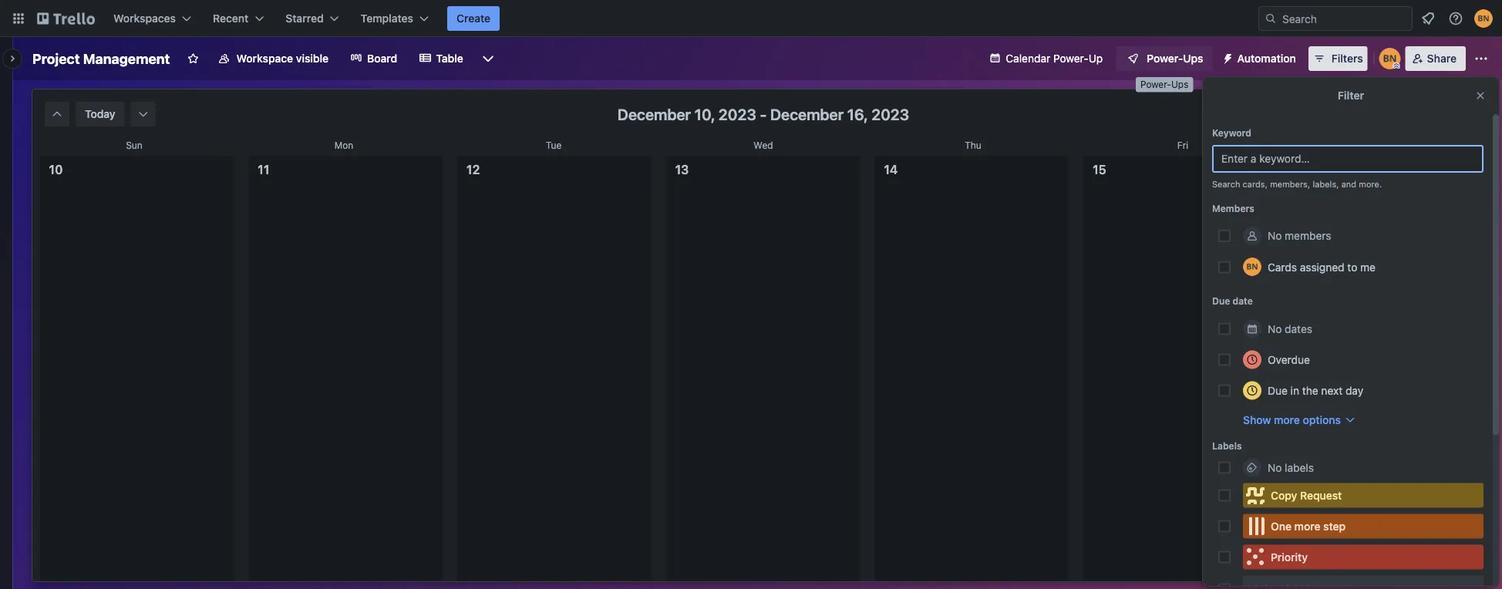 Task type: locate. For each thing, give the bounding box(es) containing it.
power- down power-ups button
[[1141, 79, 1172, 90]]

1 vertical spatial power-ups
[[1141, 79, 1189, 90]]

filters button
[[1309, 46, 1368, 71]]

power- right calendar
[[1054, 52, 1089, 65]]

1 vertical spatial no
[[1268, 322, 1282, 335]]

search cards, members, labels, and more.
[[1213, 179, 1383, 189]]

ben nelson (bennelson96) image
[[1475, 9, 1494, 28], [1380, 48, 1402, 69]]

sm image right power-ups button
[[1216, 46, 1238, 68]]

power-ups tooltip
[[1136, 77, 1194, 92]]

0 horizontal spatial 2023
[[719, 105, 757, 123]]

sm image
[[49, 106, 65, 122]]

power- up power-ups tooltip
[[1147, 52, 1184, 65]]

copy
[[1271, 489, 1298, 502]]

december
[[618, 105, 691, 123], [771, 105, 844, 123]]

due
[[1213, 296, 1231, 307], [1268, 384, 1288, 397]]

more right show
[[1274, 414, 1301, 426]]

no for no labels
[[1268, 461, 1282, 474]]

sat
[[1386, 140, 1400, 150]]

2023 right 16,
[[872, 105, 910, 123]]

starred
[[286, 12, 324, 25]]

1 vertical spatial ben nelson (bennelson96) image
[[1380, 48, 1402, 69]]

overdue
[[1268, 353, 1311, 366]]

0 vertical spatial ups
[[1184, 52, 1204, 65]]

sm image inside automation button
[[1216, 46, 1238, 68]]

wed
[[754, 140, 774, 150]]

0 vertical spatial sm image
[[1216, 46, 1238, 68]]

more.
[[1360, 179, 1383, 189]]

dates
[[1285, 322, 1313, 335]]

mon
[[335, 140, 354, 150]]

workspace visible button
[[209, 46, 338, 71]]

keyword
[[1213, 127, 1252, 138]]

1 horizontal spatial sm image
[[1216, 46, 1238, 68]]

2023
[[719, 105, 757, 123], [872, 105, 910, 123]]

ups inside power-ups button
[[1184, 52, 1204, 65]]

no up cards
[[1268, 230, 1282, 242]]

0 notifications image
[[1420, 9, 1438, 28]]

sm image up "sun"
[[136, 106, 151, 122]]

board
[[367, 52, 398, 65]]

power-ups inside tooltip
[[1141, 79, 1189, 90]]

close popover image
[[1475, 89, 1487, 102]]

more for one
[[1295, 520, 1321, 533]]

0 horizontal spatial due
[[1213, 296, 1231, 307]]

ups
[[1184, 52, 1204, 65], [1172, 79, 1189, 90]]

automation
[[1238, 52, 1297, 65]]

0 vertical spatial no
[[1268, 230, 1282, 242]]

power- inside tooltip
[[1141, 79, 1172, 90]]

1 vertical spatial ups
[[1172, 79, 1189, 90]]

december right -
[[771, 105, 844, 123]]

power-ups button
[[1117, 46, 1213, 71]]

today
[[85, 108, 115, 120]]

power-ups
[[1147, 52, 1204, 65], [1141, 79, 1189, 90]]

0 horizontal spatial sm image
[[136, 106, 151, 122]]

due date
[[1213, 296, 1254, 307]]

no dates
[[1268, 322, 1313, 335]]

no left the labels
[[1268, 461, 1282, 474]]

cards,
[[1243, 179, 1268, 189]]

cards assigned to me
[[1268, 261, 1376, 273]]

3 no from the top
[[1268, 461, 1282, 474]]

due for due date
[[1213, 296, 1231, 307]]

1 horizontal spatial due
[[1268, 384, 1288, 397]]

filters
[[1332, 52, 1364, 65]]

automation button
[[1216, 46, 1306, 71]]

more right one
[[1295, 520, 1321, 533]]

open information menu image
[[1449, 11, 1464, 26]]

due left date
[[1213, 296, 1231, 307]]

starred button
[[276, 6, 348, 31]]

ben nelson (bennelson96) image right filters
[[1380, 48, 1402, 69]]

0 vertical spatial due
[[1213, 296, 1231, 307]]

members,
[[1271, 179, 1311, 189]]

project
[[32, 50, 80, 67]]

create
[[457, 12, 491, 25]]

sm image
[[1216, 46, 1238, 68], [136, 106, 151, 122]]

no labels
[[1268, 461, 1315, 474]]

day
[[1346, 384, 1364, 397]]

no for no members
[[1268, 230, 1282, 242]]

2 no from the top
[[1268, 322, 1282, 335]]

10,
[[695, 105, 715, 123]]

Search field
[[1278, 7, 1413, 30]]

ups inside power-ups tooltip
[[1172, 79, 1189, 90]]

ups down power-ups button
[[1172, 79, 1189, 90]]

recent button
[[204, 6, 273, 31]]

16
[[1302, 162, 1316, 177]]

power-ups down power-ups button
[[1141, 79, 1189, 90]]

2 vertical spatial no
[[1268, 461, 1282, 474]]

calendar power-up
[[1006, 52, 1103, 65]]

power-ups inside button
[[1147, 52, 1204, 65]]

me
[[1361, 261, 1376, 273]]

ben nelson (bennelson96) image right open information menu image
[[1475, 9, 1494, 28]]

Enter a keyword… text field
[[1213, 145, 1484, 173]]

management
[[83, 50, 170, 67]]

templates
[[361, 12, 414, 25]]

december left 10,
[[618, 105, 691, 123]]

no
[[1268, 230, 1282, 242], [1268, 322, 1282, 335], [1268, 461, 1282, 474]]

in
[[1291, 384, 1300, 397]]

0 horizontal spatial december
[[618, 105, 691, 123]]

board link
[[341, 46, 407, 71]]

labels,
[[1313, 179, 1340, 189]]

0 vertical spatial power-ups
[[1147, 52, 1204, 65]]

no left dates
[[1268, 322, 1282, 335]]

0 vertical spatial ben nelson (bennelson96) image
[[1475, 9, 1494, 28]]

power-
[[1054, 52, 1089, 65], [1147, 52, 1184, 65], [1141, 79, 1172, 90]]

filter
[[1338, 89, 1365, 102]]

today button
[[76, 102, 125, 127]]

12
[[467, 162, 480, 177]]

back to home image
[[37, 6, 95, 31]]

1 horizontal spatial december
[[771, 105, 844, 123]]

labels
[[1213, 441, 1243, 452]]

recent
[[213, 12, 249, 25]]

workspaces
[[113, 12, 176, 25]]

0 horizontal spatial ben nelson (bennelson96) image
[[1380, 48, 1402, 69]]

1 no from the top
[[1268, 230, 1282, 242]]

more inside color: orange, title: "one more step" element
[[1295, 520, 1321, 533]]

1 december from the left
[[618, 105, 691, 123]]

color: red, title: "priority" element
[[1244, 545, 1484, 570]]

power-ups up power-ups tooltip
[[1147, 52, 1204, 65]]

primary element
[[0, 0, 1503, 37]]

0 vertical spatial more
[[1274, 414, 1301, 426]]

members
[[1285, 230, 1332, 242]]

templates button
[[352, 6, 438, 31]]

one
[[1271, 520, 1292, 533]]

due left in
[[1268, 384, 1288, 397]]

labels
[[1285, 461, 1315, 474]]

1 vertical spatial due
[[1268, 384, 1288, 397]]

2 december from the left
[[771, 105, 844, 123]]

ups up power-ups tooltip
[[1184, 52, 1204, 65]]

show more options
[[1244, 414, 1342, 426]]

share button
[[1406, 46, 1467, 71]]

fri
[[1178, 140, 1189, 150]]

1 horizontal spatial 2023
[[872, 105, 910, 123]]

more inside show more options button
[[1274, 414, 1301, 426]]

more
[[1274, 414, 1301, 426], [1295, 520, 1321, 533]]

1 vertical spatial more
[[1295, 520, 1321, 533]]

2023 left -
[[719, 105, 757, 123]]



Task type: describe. For each thing, give the bounding box(es) containing it.
step
[[1324, 520, 1346, 533]]

options
[[1303, 414, 1342, 426]]

1 horizontal spatial ben nelson (bennelson96) image
[[1475, 9, 1494, 28]]

visible
[[296, 52, 329, 65]]

13
[[676, 162, 689, 177]]

2 2023 from the left
[[872, 105, 910, 123]]

request
[[1301, 489, 1343, 502]]

color: yellow, title: "copy request" element
[[1244, 483, 1484, 508]]

workspace visible
[[236, 52, 329, 65]]

december 10, 2023 - december 16, 2023
[[618, 105, 910, 123]]

-
[[760, 105, 767, 123]]

ben nelson (bennelson96) image
[[1244, 258, 1262, 276]]

search
[[1213, 179, 1241, 189]]

and
[[1342, 179, 1357, 189]]

11
[[258, 162, 270, 177]]

up
[[1089, 52, 1103, 65]]

search image
[[1265, 12, 1278, 25]]

more for show
[[1274, 414, 1301, 426]]

16,
[[848, 105, 868, 123]]

show
[[1244, 414, 1272, 426]]

workspaces button
[[104, 6, 201, 31]]

assigned
[[1301, 261, 1345, 273]]

next
[[1322, 384, 1343, 397]]

14
[[884, 162, 898, 177]]

show menu image
[[1474, 51, 1490, 66]]

workspace
[[236, 52, 293, 65]]

priority
[[1271, 551, 1309, 564]]

to
[[1348, 261, 1358, 273]]

table link
[[410, 46, 473, 71]]

power- inside button
[[1147, 52, 1184, 65]]

customize views image
[[480, 51, 496, 66]]

star or unstar board image
[[187, 52, 199, 65]]

sun
[[126, 140, 143, 150]]

15
[[1093, 162, 1107, 177]]

cards
[[1268, 261, 1298, 273]]

date
[[1233, 296, 1254, 307]]

project management
[[32, 50, 170, 67]]

calendar power-up link
[[980, 46, 1113, 71]]

Board name text field
[[25, 46, 178, 71]]

tue
[[546, 140, 562, 150]]

1 2023 from the left
[[719, 105, 757, 123]]

create button
[[447, 6, 500, 31]]

color: orange, title: "one more step" element
[[1244, 514, 1484, 539]]

thu
[[965, 140, 982, 150]]

this member is an admin of this board. image
[[1394, 62, 1401, 69]]

share
[[1428, 52, 1457, 65]]

no for no dates
[[1268, 322, 1282, 335]]

no members
[[1268, 230, 1332, 242]]

members
[[1213, 203, 1255, 214]]

calendar
[[1006, 52, 1051, 65]]

the
[[1303, 384, 1319, 397]]

10
[[49, 162, 63, 177]]

due in the next day
[[1268, 384, 1364, 397]]

show more options button
[[1244, 412, 1357, 428]]

1 vertical spatial sm image
[[136, 106, 151, 122]]

copy request
[[1271, 489, 1343, 502]]

one more step
[[1271, 520, 1346, 533]]

table
[[436, 52, 464, 65]]

due for due in the next day
[[1268, 384, 1288, 397]]



Task type: vqa. For each thing, say whether or not it's contained in the screenshot.
Project at the left of page
yes



